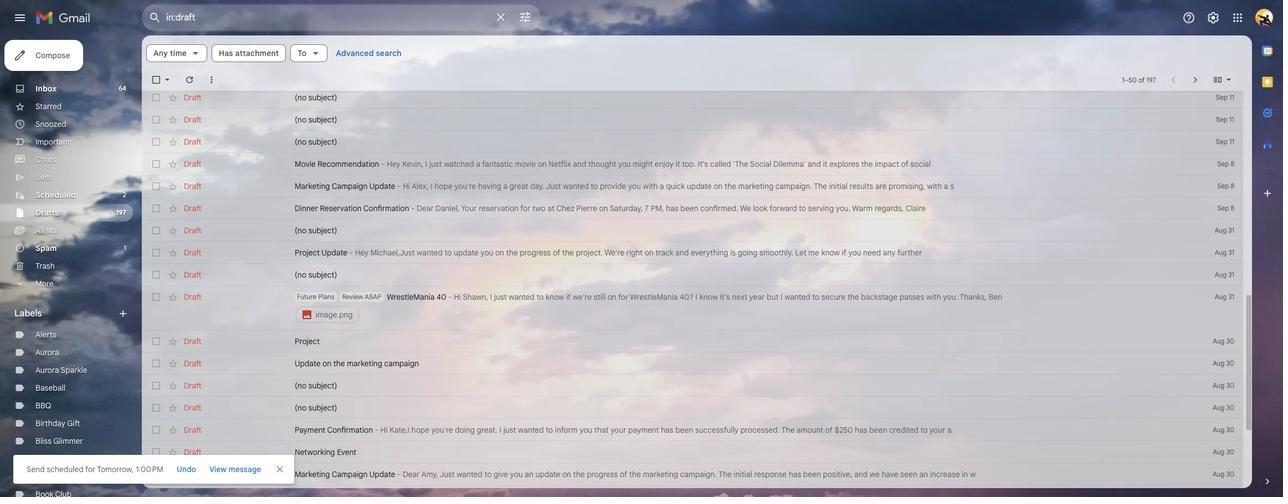 Task type: vqa. For each thing, say whether or not it's contained in the screenshot.
UTC
no



Task type: describe. For each thing, give the bounding box(es) containing it.
draft for 13th "row" from the bottom of the main content containing any time
[[184, 203, 202, 213]]

aug 30 for fourth "row" from the bottom
[[1213, 426, 1235, 434]]

1 sep 8 from the top
[[1217, 160, 1235, 168]]

31 for ninth "row" from the bottom
[[1229, 293, 1235, 301]]

amount
[[797, 425, 823, 435]]

(no subject) for fourth (no subject) link from the top of the main content containing any time
[[295, 226, 337, 236]]

on right right
[[645, 248, 654, 258]]

great
[[510, 181, 528, 191]]

subject) for sixth (no subject) link from the top
[[308, 381, 337, 391]]

8 for dear daniel, your reservation for two at chez pierre on saturday, 7 pm, has been confirmed. we look forward to serving you. warm regards, claire
[[1231, 204, 1235, 212]]

0 vertical spatial hi
[[403, 181, 410, 191]]

more
[[35, 279, 53, 289]]

at
[[548, 203, 555, 213]]

18 row from the top
[[142, 485, 1243, 497]]

you left that
[[580, 425, 593, 435]]

the left project.
[[562, 248, 574, 258]]

dinner
[[295, 203, 318, 213]]

1 vertical spatial the
[[781, 425, 795, 435]]

sep 11 for second "row" from the top
[[1216, 115, 1235, 124]]

5 (no subject) link from the top
[[295, 269, 1182, 280]]

0 horizontal spatial you.
[[836, 203, 851, 213]]

bbq link
[[35, 401, 51, 411]]

3 11 from the top
[[1230, 137, 1235, 146]]

i right great.
[[500, 425, 502, 435]]

wanted right but
[[785, 292, 811, 302]]

sep for 18th "row" from the bottom of the main content containing any time
[[1216, 93, 1228, 101]]

and right netflix on the top of the page
[[573, 159, 586, 169]]

aug 30 for 17th "row" from the top of the main content containing any time
[[1213, 470, 1235, 478]]

labels navigation
[[0, 35, 142, 497]]

to down daniel,
[[445, 248, 452, 258]]

snoozed link
[[35, 119, 66, 129]]

1 (no subject) link from the top
[[295, 92, 1182, 103]]

1 50 of 197
[[1122, 76, 1156, 84]]

movie recommendation - hey kevin, i just watched a fantastic movie on netflix and thought you might enjoy it too. it's called 'the social dilemma' and it explores the impact of social
[[295, 159, 931, 169]]

amy,
[[421, 469, 438, 479]]

smoothly.
[[760, 248, 793, 258]]

1 horizontal spatial know
[[700, 292, 718, 302]]

sep for fifth "row" from the top
[[1217, 182, 1229, 190]]

advanced
[[336, 48, 374, 58]]

right
[[627, 248, 643, 258]]

a left great
[[503, 181, 508, 191]]

and right 'track'
[[676, 248, 689, 258]]

starred link
[[35, 101, 62, 111]]

compose button
[[4, 40, 83, 71]]

1 vertical spatial progress
[[587, 469, 618, 479]]

any
[[153, 48, 168, 58]]

subject) for fourth (no subject) link from the top of the main content containing any time
[[308, 226, 337, 236]]

advanced search
[[336, 48, 402, 58]]

alerts
[[35, 330, 56, 340]]

1 horizontal spatial if
[[842, 248, 847, 258]]

labels
[[14, 308, 42, 319]]

daniel,
[[436, 203, 460, 213]]

30 for 17th "row" from the top of the main content containing any time
[[1227, 470, 1235, 478]]

wanted right michael,just
[[417, 248, 443, 258]]

on down reservation
[[495, 248, 504, 258]]

subject) for 3rd (no subject) link from the bottom of the main content containing any time
[[308, 270, 337, 280]]

on down inform
[[562, 469, 571, 479]]

Search mail text field
[[166, 12, 488, 23]]

aug 30 for 14th "row"
[[1213, 403, 1235, 412]]

to left secure on the bottom of the page
[[813, 292, 820, 302]]

review
[[342, 293, 363, 301]]

we're
[[573, 292, 592, 302]]

review asap
[[342, 293, 381, 301]]

a right watched
[[476, 159, 480, 169]]

enjoy
[[655, 159, 674, 169]]

1 vertical spatial campaign.
[[680, 469, 717, 479]]

2
[[123, 191, 126, 199]]

subject) for fifth (no subject) link from the bottom
[[308, 137, 337, 147]]

1 vertical spatial confirmation
[[327, 425, 373, 435]]

to button
[[291, 44, 327, 62]]

to right credited
[[921, 425, 928, 435]]

i right 40?
[[696, 292, 698, 302]]

2 vertical spatial update
[[536, 469, 560, 479]]

update inside update on the marketing campaign link
[[295, 359, 321, 368]]

- left alex,
[[397, 181, 401, 191]]

gift
[[67, 418, 80, 428]]

further
[[898, 248, 922, 258]]

has right "$250"
[[855, 425, 868, 435]]

marketing campaign update - dear amy, just wanted to give you an update on the progress of the marketing campaign. the initial response has been positive, and we have seen an increase in w
[[295, 469, 976, 479]]

1 horizontal spatial for
[[520, 203, 531, 213]]

processed.
[[741, 425, 780, 435]]

need
[[863, 248, 881, 258]]

draft for 12th "row" from the bottom
[[184, 226, 202, 236]]

draft for second "row" from the top
[[184, 115, 202, 125]]

more image
[[206, 74, 217, 85]]

thought
[[588, 159, 616, 169]]

1 vertical spatial marketing
[[347, 359, 382, 368]]

alex,
[[412, 181, 429, 191]]

bliss glimmer link
[[35, 436, 83, 446]]

aug 31 for 11th "row" from the bottom
[[1215, 248, 1235, 257]]

on up confirmed.
[[714, 181, 723, 191]]

that
[[594, 425, 609, 435]]

aug 31 for ninth "row" from the top of the main content containing any time
[[1215, 270, 1235, 279]]

0 horizontal spatial for
[[85, 464, 95, 474]]

31 for ninth "row" from the top of the main content containing any time
[[1229, 270, 1235, 279]]

draft for 4th "row" from the top of the main content containing any time
[[184, 159, 202, 169]]

1 30 from the top
[[1227, 337, 1235, 345]]

main menu image
[[13, 11, 27, 24]]

to left serving
[[799, 203, 806, 213]]

on down the image.png
[[323, 359, 331, 368]]

on right movie
[[538, 159, 547, 169]]

11 row from the top
[[142, 330, 1243, 352]]

project for project update - hey michael,just wanted to update you on the progress of the project. we're right on track and everything is going smoothly. let me know if you need any further
[[295, 248, 320, 258]]

15 row from the top
[[142, 419, 1243, 441]]

1 horizontal spatial hope
[[435, 181, 453, 191]]

spam
[[35, 243, 57, 253]]

image.png
[[316, 310, 353, 320]]

4 (no subject) link from the top
[[295, 225, 1182, 236]]

me
[[809, 248, 820, 258]]

on right pierre
[[599, 203, 608, 213]]

successfully
[[695, 425, 739, 435]]

aurora for aurora sparkle
[[35, 365, 59, 375]]

search
[[376, 48, 402, 58]]

bbq
[[35, 401, 51, 411]]

attachment
[[235, 48, 279, 58]]

(no subject) for first (no subject) link
[[295, 93, 337, 103]]

blissful link
[[35, 454, 61, 464]]

1 horizontal spatial initial
[[829, 181, 848, 191]]

0 vertical spatial confirmation
[[364, 203, 409, 213]]

1:00 pm
[[136, 464, 163, 474]]

40?
[[680, 292, 694, 302]]

has right pm,
[[666, 203, 679, 213]]

give
[[494, 469, 508, 479]]

project.
[[576, 248, 603, 258]]

any time button
[[146, 44, 207, 62]]

sep for 13th "row" from the bottom of the main content containing any time
[[1217, 204, 1229, 212]]

8 row from the top
[[142, 242, 1243, 264]]

older image
[[1190, 74, 1201, 85]]

with up 7
[[643, 181, 658, 191]]

been left successfully at the right of the page
[[676, 425, 693, 435]]

important link
[[35, 137, 70, 147]]

campaign for dear
[[332, 469, 368, 479]]

0 vertical spatial update
[[687, 181, 712, 191]]

ben
[[989, 292, 1003, 302]]

and left we
[[855, 469, 868, 479]]

sep 8 for dear daniel, your reservation for two at chez pierre on saturday, 7 pm, has been confirmed. we look forward to serving you. warm regards, claire
[[1217, 204, 1235, 212]]

everything
[[691, 248, 728, 258]]

dear for dear amy, just wanted to give you an update on the progress of the marketing campaign. the initial response has been positive, and we have seen an increase in w
[[403, 469, 420, 479]]

passes
[[900, 292, 925, 302]]

2 horizontal spatial the
[[814, 181, 827, 191]]

of left social
[[901, 159, 909, 169]]

1 horizontal spatial you're
[[455, 181, 476, 191]]

social
[[911, 159, 931, 169]]

project update - hey michael,just wanted to update you on the progress of the project. we're right on track and everything is going smoothly. let me know if you need any further
[[295, 248, 922, 258]]

future plans
[[297, 293, 335, 301]]

scheduled link
[[35, 190, 76, 200]]

draft for ninth "row" from the top of the main content containing any time
[[184, 270, 202, 280]]

watched
[[444, 159, 474, 169]]

1 aug 30 from the top
[[1213, 337, 1235, 345]]

birthday gift
[[35, 418, 80, 428]]

9 row from the top
[[142, 264, 1243, 286]]

regards,
[[875, 203, 904, 213]]

$250
[[835, 425, 853, 435]]

- left kate,i
[[375, 425, 379, 435]]

wanted right shawn, on the bottom left of page
[[509, 292, 535, 302]]

bliss
[[35, 436, 52, 446]]

saturday,
[[610, 203, 643, 213]]

1 vertical spatial you're
[[431, 425, 453, 435]]

pm,
[[651, 203, 664, 213]]

michael,just
[[371, 248, 415, 258]]

impact
[[875, 159, 899, 169]]

6 (no subject) link from the top
[[295, 380, 1182, 391]]

subject) for 1st (no subject) link from the bottom of the main content containing any time
[[308, 403, 337, 413]]

of right 50
[[1139, 76, 1145, 84]]

asap
[[365, 293, 381, 301]]

still
[[594, 292, 606, 302]]

(no subject) for 3rd (no subject) link from the bottom of the main content containing any time
[[295, 270, 337, 280]]

undo alert
[[172, 459, 201, 479]]

kate,i
[[390, 425, 410, 435]]

40
[[437, 292, 446, 302]]

seen
[[901, 469, 918, 479]]

spam link
[[35, 243, 57, 253]]

2 it from the left
[[823, 159, 828, 169]]

12 row from the top
[[142, 352, 1243, 375]]

on inside cell
[[608, 292, 617, 302]]

positive,
[[823, 469, 853, 479]]

2 horizontal spatial know
[[822, 248, 840, 258]]

11 for second "row" from the top
[[1230, 115, 1235, 124]]

2 row from the top
[[142, 109, 1243, 131]]

send
[[27, 464, 45, 474]]

17 row from the top
[[142, 463, 1243, 485]]

1 vertical spatial hope
[[411, 425, 430, 435]]

3 (no subject) link from the top
[[295, 136, 1182, 147]]

- left michael,just
[[349, 248, 353, 258]]

any
[[883, 248, 896, 258]]

i right alex,
[[431, 181, 433, 191]]

14 row from the top
[[142, 397, 1243, 419]]

and right dilemma' at top right
[[808, 159, 821, 169]]

2 an from the left
[[920, 469, 928, 479]]

(no subject) for sixth (no subject) link from the top
[[295, 381, 337, 391]]

but
[[767, 292, 779, 302]]

backstage
[[861, 292, 898, 302]]

marketing for marketing campaign update - hi alex, i hope you're having a great day. just wanted to provide you with a quick update on the marketing campaign. the initial results are promising, with a s
[[295, 181, 330, 191]]

8 for hi alex, i hope you're having a great day. just wanted to provide you with a quick update on the marketing campaign. the initial results are promising, with a s
[[1231, 182, 1235, 190]]

7 (no subject) link from the top
[[295, 402, 1182, 413]]

aug 30 for 3rd "row" from the bottom of the main content containing any time
[[1213, 448, 1235, 456]]

blissful
[[35, 454, 61, 464]]

you left 'need'
[[849, 248, 861, 258]]

the down the called
[[725, 181, 736, 191]]

hi for shawn,
[[454, 292, 461, 302]]

gmail image
[[35, 7, 96, 29]]

1 wrestlemania from the left
[[387, 292, 435, 302]]

thanks,
[[960, 292, 987, 302]]

marketing for marketing campaign update - dear amy, just wanted to give you an update on the progress of the marketing campaign. the initial response has been positive, and we have seen an increase in w
[[295, 469, 330, 479]]

cell inside main content
[[295, 291, 1188, 325]]

sep 11 for 18th "row" from the bottom of the main content containing any time
[[1216, 93, 1235, 101]]

reservation
[[320, 203, 362, 213]]

the down the image.png
[[333, 359, 345, 368]]

with left s at right top
[[927, 181, 942, 191]]

(no for 1st (no subject) link from the bottom of the main content containing any time
[[295, 403, 306, 413]]

forward
[[770, 203, 797, 213]]

30 for 3rd "row" from the bottom of the main content containing any time
[[1227, 448, 1235, 456]]

draft for fourth "row" from the bottom
[[184, 425, 202, 435]]

you right 'give'
[[510, 469, 523, 479]]

toggle split pane mode image
[[1212, 74, 1223, 85]]

aurora sparkle
[[35, 365, 87, 375]]

been left the positive,
[[803, 469, 821, 479]]

of left project.
[[553, 248, 560, 258]]

you up shawn, on the bottom left of page
[[481, 248, 493, 258]]

draft for 14th "row"
[[184, 403, 202, 413]]



Task type: locate. For each thing, give the bounding box(es) containing it.
send scheduled for tomorrow, 1:00 pm
[[27, 464, 163, 474]]

0 vertical spatial hey
[[387, 159, 400, 169]]

you're left doing at the left bottom
[[431, 425, 453, 435]]

2 vertical spatial for
[[85, 464, 95, 474]]

1 vertical spatial for
[[618, 292, 628, 302]]

provide
[[600, 181, 626, 191]]

aug 30 for 12th "row" from the top of the main content containing any time
[[1213, 359, 1235, 367]]

0 horizontal spatial the
[[719, 469, 732, 479]]

(no for sixth (no subject) link from the top
[[295, 381, 306, 391]]

draft
[[184, 93, 202, 103], [184, 115, 202, 125], [184, 137, 202, 147], [184, 159, 202, 169], [184, 181, 202, 191], [184, 203, 202, 213], [184, 226, 202, 236], [184, 248, 202, 258], [184, 270, 202, 280], [184, 292, 202, 302], [184, 336, 202, 346], [184, 359, 202, 368], [184, 381, 202, 391], [184, 403, 202, 413], [184, 425, 202, 435], [184, 447, 202, 457], [184, 469, 202, 479]]

1 row from the top
[[142, 86, 1243, 109]]

sparkle
[[61, 365, 87, 375]]

know left it's
[[700, 292, 718, 302]]

for right still
[[618, 292, 628, 302]]

hey for hey kevin, i just watched a fantastic movie on netflix and thought you might enjoy it too. it's called 'the social dilemma' and it explores the impact of social
[[387, 159, 400, 169]]

0 horizontal spatial if
[[566, 292, 571, 302]]

1 horizontal spatial 197
[[1147, 76, 1156, 84]]

w
[[970, 469, 976, 479]]

you
[[618, 159, 631, 169], [628, 181, 641, 191], [481, 248, 493, 258], [849, 248, 861, 258], [580, 425, 593, 435], [510, 469, 523, 479]]

0 vertical spatial dear
[[417, 203, 434, 213]]

197 inside main content
[[1147, 76, 1156, 84]]

1 inside main content
[[1122, 76, 1125, 84]]

3 8 from the top
[[1231, 204, 1235, 212]]

1 horizontal spatial marketing
[[643, 469, 678, 479]]

3 aug 30 from the top
[[1213, 381, 1235, 390]]

1 left 50
[[1122, 76, 1125, 84]]

0 horizontal spatial 197
[[116, 208, 126, 217]]

movie
[[515, 159, 536, 169]]

wanted up "chez"
[[563, 181, 589, 191]]

5 (no subject) from the top
[[295, 270, 337, 280]]

wrestlemania left 40
[[387, 292, 435, 302]]

just right day.
[[546, 181, 561, 191]]

0 horizontal spatial wrestlemania
[[387, 292, 435, 302]]

4 row from the top
[[142, 153, 1243, 175]]

fantastic
[[482, 159, 513, 169]]

sep for second "row" from the top
[[1216, 115, 1228, 124]]

for
[[520, 203, 531, 213], [618, 292, 628, 302], [85, 464, 95, 474]]

main content
[[142, 35, 1252, 497]]

settings image
[[1207, 11, 1220, 24]]

3 (no from the top
[[295, 137, 306, 147]]

1 31 from the top
[[1229, 226, 1235, 234]]

draft for third "row"
[[184, 137, 202, 147]]

progress down the two
[[520, 248, 551, 258]]

draft for fifth "row" from the top
[[184, 181, 202, 191]]

search mail image
[[145, 8, 165, 28]]

you. inside cell
[[943, 292, 958, 302]]

4 draft from the top
[[184, 159, 202, 169]]

main content containing any time
[[142, 35, 1252, 497]]

None checkbox
[[151, 74, 162, 85], [151, 92, 162, 103], [151, 114, 162, 125], [151, 136, 162, 147], [151, 158, 162, 170], [151, 203, 162, 214], [151, 247, 162, 258], [151, 291, 162, 303], [151, 358, 162, 369], [151, 424, 162, 436], [151, 74, 162, 85], [151, 92, 162, 103], [151, 114, 162, 125], [151, 136, 162, 147], [151, 158, 162, 170], [151, 203, 162, 214], [151, 247, 162, 258], [151, 291, 162, 303], [151, 358, 162, 369], [151, 424, 162, 436]]

1 horizontal spatial progress
[[587, 469, 618, 479]]

1 it from the left
[[676, 159, 680, 169]]

cell
[[295, 291, 1188, 325]]

- left the kevin,
[[381, 159, 385, 169]]

initial down explores
[[829, 181, 848, 191]]

too.
[[682, 159, 696, 169]]

2 wrestlemania from the left
[[630, 292, 678, 302]]

2 aurora from the top
[[35, 365, 59, 375]]

with inside cell
[[927, 292, 941, 302]]

it's
[[720, 292, 730, 302]]

2 horizontal spatial update
[[687, 181, 712, 191]]

0 vertical spatial for
[[520, 203, 531, 213]]

inform
[[555, 425, 578, 435]]

has right payment
[[661, 425, 674, 435]]

hi left kate,i
[[381, 425, 388, 435]]

0 vertical spatial just
[[429, 159, 442, 169]]

the up serving
[[814, 181, 827, 191]]

0 vertical spatial marketing
[[738, 181, 774, 191]]

0 horizontal spatial marketing
[[347, 359, 382, 368]]

2 sep 8 from the top
[[1217, 182, 1235, 190]]

recommendation
[[318, 159, 379, 169]]

(no for 3rd (no subject) link from the bottom of the main content containing any time
[[295, 270, 306, 280]]

you. left thanks,
[[943, 292, 958, 302]]

an right seen
[[920, 469, 928, 479]]

2 vertical spatial the
[[719, 469, 732, 479]]

0 horizontal spatial an
[[525, 469, 534, 479]]

16 draft from the top
[[184, 447, 202, 457]]

1 (no subject) from the top
[[295, 93, 337, 103]]

two
[[533, 203, 546, 213]]

5 draft from the top
[[184, 181, 202, 191]]

the down reservation
[[506, 248, 518, 258]]

marketing down the networking
[[295, 469, 330, 479]]

1 vertical spatial aurora
[[35, 365, 59, 375]]

the left the impact
[[861, 159, 873, 169]]

1 vertical spatial you.
[[943, 292, 958, 302]]

subject) for sixth (no subject) link from the bottom of the main content containing any time
[[308, 115, 337, 125]]

1 vertical spatial initial
[[734, 469, 752, 479]]

scheduled
[[47, 464, 83, 474]]

0 horizontal spatial know
[[546, 292, 564, 302]]

draft for 11th "row" from the bottom
[[184, 248, 202, 258]]

chez
[[556, 203, 574, 213]]

(no for fifth (no subject) link from the bottom
[[295, 137, 306, 147]]

aurora down 'alerts'
[[35, 347, 59, 357]]

just for wanted
[[494, 292, 507, 302]]

sep 8
[[1217, 160, 1235, 168], [1217, 182, 1235, 190], [1217, 204, 1235, 212]]

marketing campaign update - hi alex, i hope you're having a great day. just wanted to provide you with a quick update on the marketing campaign. the initial results are promising, with a s
[[295, 181, 954, 191]]

30 for 14th "row"
[[1227, 403, 1235, 412]]

2 aug 30 from the top
[[1213, 359, 1235, 367]]

subject) for first (no subject) link
[[308, 93, 337, 103]]

to left inform
[[546, 425, 553, 435]]

an right 'give'
[[525, 469, 534, 479]]

your right that
[[611, 425, 626, 435]]

wrestlemania
[[387, 292, 435, 302], [630, 292, 678, 302]]

13 draft from the top
[[184, 381, 202, 391]]

6 aug 30 from the top
[[1213, 448, 1235, 456]]

i right the kevin,
[[425, 159, 427, 169]]

networking
[[295, 447, 335, 457]]

0 horizontal spatial hey
[[355, 248, 369, 258]]

hi for kate,i
[[381, 425, 388, 435]]

1 vertical spatial 197
[[116, 208, 126, 217]]

aug 31 for 12th "row" from the bottom
[[1215, 226, 1235, 234]]

of down payment confirmation - hi kate,i hope you're doing great. i just wanted to inform you that your payment has been successfully processed. the amount of $250 has been credited to your a
[[620, 469, 627, 479]]

hey for hey michael,just wanted to update you on the progress of the project. we're right on track and everything is going smoothly. let me know if you need any further
[[355, 248, 369, 258]]

update down the your on the top left
[[454, 248, 479, 258]]

1 11 from the top
[[1230, 93, 1235, 101]]

30 for fourth "row" from the bottom
[[1227, 426, 1235, 434]]

1 draft from the top
[[184, 93, 202, 103]]

hi left alex,
[[403, 181, 410, 191]]

initial
[[829, 181, 848, 191], [734, 469, 752, 479]]

1 vertical spatial project
[[295, 336, 320, 346]]

hope right kate,i
[[411, 425, 430, 435]]

1 vertical spatial hey
[[355, 248, 369, 258]]

7 (no from the top
[[295, 403, 306, 413]]

0 vertical spatial marketing
[[295, 181, 330, 191]]

response
[[754, 469, 787, 479]]

wrestlemania 40 - hi shawn, i just wanted to know if we're still on for wrestlemania 40? i know it's next year but i wanted to secure the backstage passes with you. thanks, ben
[[387, 292, 1003, 302]]

alert
[[13, 25, 1266, 484]]

draft for ninth "row" from the bottom
[[184, 292, 202, 302]]

been down quick
[[681, 203, 698, 213]]

progress down that
[[587, 469, 618, 479]]

claire
[[906, 203, 926, 213]]

2 30 from the top
[[1227, 359, 1235, 367]]

sep 11
[[1216, 93, 1235, 101], [1216, 115, 1235, 124], [1216, 137, 1235, 146]]

update
[[687, 181, 712, 191], [454, 248, 479, 258], [536, 469, 560, 479]]

(no subject) for 1st (no subject) link from the bottom of the main content containing any time
[[295, 403, 337, 413]]

message
[[229, 464, 261, 474]]

dinner reservation confirmation - dear daniel, your reservation for two at chez pierre on saturday, 7 pm, has been confirmed. we look forward to serving you. warm regards, claire
[[295, 203, 926, 213]]

just right shawn, on the bottom left of page
[[494, 292, 507, 302]]

(no subject) for fifth (no subject) link from the bottom
[[295, 137, 337, 147]]

1 horizontal spatial update
[[536, 469, 560, 479]]

0 vertical spatial campaign.
[[776, 181, 812, 191]]

197 right 50
[[1147, 76, 1156, 84]]

clear search image
[[490, 6, 512, 28]]

campaign down recommendation at the left top of the page
[[332, 181, 368, 191]]

been
[[681, 203, 698, 213], [676, 425, 693, 435], [870, 425, 887, 435], [803, 469, 821, 479]]

1 vertical spatial just
[[440, 469, 455, 479]]

2 vertical spatial 8
[[1231, 204, 1235, 212]]

1 (no from the top
[[295, 93, 306, 103]]

1 down 2
[[124, 244, 126, 252]]

1 your from the left
[[611, 425, 626, 435]]

1 vertical spatial if
[[566, 292, 571, 302]]

dear left daniel,
[[417, 203, 434, 213]]

0 horizontal spatial campaign.
[[680, 469, 717, 479]]

alert containing send scheduled for tomorrow, 1:00 pm
[[13, 25, 1266, 484]]

1 inside labels navigation
[[124, 244, 126, 252]]

1 horizontal spatial wrestlemania
[[630, 292, 678, 302]]

drafts link
[[35, 208, 59, 218]]

0 vertical spatial you're
[[455, 181, 476, 191]]

1 horizontal spatial hi
[[403, 181, 410, 191]]

hi inside cell
[[454, 292, 461, 302]]

labels heading
[[14, 308, 117, 319]]

1 vertical spatial update
[[454, 248, 479, 258]]

5 aug 30 from the top
[[1213, 426, 1235, 434]]

pierre
[[576, 203, 597, 213]]

14 draft from the top
[[184, 403, 202, 413]]

2 (no subject) link from the top
[[295, 114, 1182, 125]]

2 your from the left
[[930, 425, 946, 435]]

i right shawn, on the bottom left of page
[[490, 292, 492, 302]]

7 row from the top
[[142, 219, 1243, 242]]

aug 30 for 13th "row"
[[1213, 381, 1235, 390]]

0 vertical spatial if
[[842, 248, 847, 258]]

1 subject) from the top
[[308, 93, 337, 103]]

6 (no from the top
[[295, 381, 306, 391]]

'the
[[733, 159, 748, 169]]

draft for eighth "row" from the bottom
[[184, 336, 202, 346]]

draft for 13th "row"
[[184, 381, 202, 391]]

drafts
[[35, 208, 59, 218]]

aurora for aurora link
[[35, 347, 59, 357]]

been left credited
[[870, 425, 887, 435]]

row
[[142, 86, 1243, 109], [142, 109, 1243, 131], [142, 131, 1243, 153], [142, 153, 1243, 175], [142, 175, 1243, 197], [142, 197, 1243, 219], [142, 219, 1243, 242], [142, 242, 1243, 264], [142, 264, 1243, 286], [142, 286, 1243, 330], [142, 330, 1243, 352], [142, 352, 1243, 375], [142, 375, 1243, 397], [142, 397, 1243, 419], [142, 419, 1243, 441], [142, 441, 1243, 463], [142, 463, 1243, 485], [142, 485, 1243, 497]]

3 sep 8 from the top
[[1217, 204, 1235, 212]]

trash link
[[35, 261, 55, 271]]

just inside cell
[[494, 292, 507, 302]]

wanted left 'give'
[[457, 469, 483, 479]]

know
[[822, 248, 840, 258], [546, 292, 564, 302], [700, 292, 718, 302]]

0 horizontal spatial update
[[454, 248, 479, 258]]

reservation
[[479, 203, 519, 213]]

0 vertical spatial the
[[814, 181, 827, 191]]

credited
[[889, 425, 919, 435]]

0 vertical spatial sep 11
[[1216, 93, 1235, 101]]

wanted left inform
[[518, 425, 544, 435]]

hope up daniel,
[[435, 181, 453, 191]]

1 horizontal spatial just
[[546, 181, 561, 191]]

the left amount
[[781, 425, 795, 435]]

6 30 from the top
[[1227, 448, 1235, 456]]

(no subject) link
[[295, 92, 1182, 103], [295, 114, 1182, 125], [295, 136, 1182, 147], [295, 225, 1182, 236], [295, 269, 1182, 280], [295, 380, 1182, 391], [295, 402, 1182, 413]]

1 aug 31 from the top
[[1215, 226, 1235, 234]]

confirmed.
[[700, 203, 739, 213]]

1 vertical spatial 11
[[1230, 115, 1235, 124]]

1
[[1122, 76, 1125, 84], [124, 244, 126, 252]]

6 subject) from the top
[[308, 381, 337, 391]]

11 for 18th "row" from the bottom of the main content containing any time
[[1230, 93, 1235, 101]]

30 for 12th "row" from the top of the main content containing any time
[[1227, 359, 1235, 367]]

11
[[1230, 93, 1235, 101], [1230, 115, 1235, 124], [1230, 137, 1235, 146]]

alerts link
[[35, 330, 56, 340]]

1 vertical spatial 1
[[124, 244, 126, 252]]

might
[[633, 159, 653, 169]]

2 subject) from the top
[[308, 115, 337, 125]]

campaign for hi
[[332, 181, 368, 191]]

advanced search options image
[[514, 6, 536, 28]]

1 campaign from the top
[[332, 181, 368, 191]]

marketing down payment
[[643, 469, 678, 479]]

1 vertical spatial marketing
[[295, 469, 330, 479]]

7 30 from the top
[[1227, 470, 1235, 478]]

30 for 13th "row"
[[1227, 381, 1235, 390]]

2 vertical spatial sep 8
[[1217, 204, 1235, 212]]

has attachment
[[219, 48, 279, 58]]

2 sep 11 from the top
[[1216, 115, 1235, 124]]

project for project
[[295, 336, 320, 346]]

(no for sixth (no subject) link from the bottom of the main content containing any time
[[295, 115, 306, 125]]

1 vertical spatial sep 8
[[1217, 182, 1235, 190]]

4 (no subject) from the top
[[295, 226, 337, 236]]

None search field
[[142, 4, 541, 31]]

s
[[950, 181, 954, 191]]

campaign
[[332, 181, 368, 191], [332, 469, 368, 479]]

confirmation
[[364, 203, 409, 213], [327, 425, 373, 435]]

1 project from the top
[[295, 248, 320, 258]]

7
[[645, 203, 649, 213]]

wrestlemania left 40?
[[630, 292, 678, 302]]

2 vertical spatial just
[[504, 425, 516, 435]]

1 vertical spatial sep 11
[[1216, 115, 1235, 124]]

0 horizontal spatial hi
[[381, 425, 388, 435]]

update right 'give'
[[536, 469, 560, 479]]

aug
[[1215, 226, 1227, 234], [1215, 248, 1227, 257], [1215, 270, 1227, 279], [1215, 293, 1227, 301], [1213, 337, 1225, 345], [1213, 359, 1225, 367], [1213, 381, 1225, 390], [1213, 403, 1225, 412], [1213, 426, 1225, 434], [1213, 448, 1225, 456], [1213, 470, 1225, 478]]

1 marketing from the top
[[295, 181, 330, 191]]

draft for 17th "row" from the top of the main content containing any time
[[184, 469, 202, 479]]

6 row from the top
[[142, 197, 1243, 219]]

event
[[337, 447, 356, 457]]

5 subject) from the top
[[308, 270, 337, 280]]

tab list
[[1252, 35, 1283, 457]]

view message link
[[205, 459, 266, 479]]

marketing
[[295, 181, 330, 191], [295, 469, 330, 479]]

5 30 from the top
[[1227, 426, 1235, 434]]

in
[[962, 469, 968, 479]]

0 horizontal spatial initial
[[734, 469, 752, 479]]

your
[[461, 203, 477, 213]]

the down inform
[[573, 469, 585, 479]]

1 an from the left
[[525, 469, 534, 479]]

0 horizontal spatial you're
[[431, 425, 453, 435]]

you. left warm
[[836, 203, 851, 213]]

6 (no subject) from the top
[[295, 381, 337, 391]]

1 horizontal spatial campaign.
[[776, 181, 812, 191]]

1 horizontal spatial 1
[[1122, 76, 1125, 84]]

if
[[842, 248, 847, 258], [566, 292, 571, 302]]

0 vertical spatial project
[[295, 248, 320, 258]]

4 aug 30 from the top
[[1213, 403, 1235, 412]]

wanted
[[563, 181, 589, 191], [417, 248, 443, 258], [509, 292, 535, 302], [785, 292, 811, 302], [518, 425, 544, 435], [457, 469, 483, 479]]

you right provide
[[628, 181, 641, 191]]

cell containing wrestlemania 40
[[295, 291, 1188, 325]]

support image
[[1182, 11, 1196, 24]]

(no for first (no subject) link
[[295, 93, 306, 103]]

197 inside labels navigation
[[116, 208, 126, 217]]

12 draft from the top
[[184, 359, 202, 368]]

0 vertical spatial you.
[[836, 203, 851, 213]]

3 (no subject) from the top
[[295, 137, 337, 147]]

1 horizontal spatial an
[[920, 469, 928, 479]]

31 for 11th "row" from the bottom
[[1229, 248, 1235, 257]]

0 vertical spatial 8
[[1231, 160, 1235, 168]]

- right 40
[[448, 292, 452, 302]]

called
[[710, 159, 731, 169]]

0 horizontal spatial your
[[611, 425, 626, 435]]

3 subject) from the top
[[308, 137, 337, 147]]

increase
[[930, 469, 960, 479]]

30
[[1227, 337, 1235, 345], [1227, 359, 1235, 367], [1227, 381, 1235, 390], [1227, 403, 1235, 412], [1227, 426, 1235, 434], [1227, 448, 1235, 456], [1227, 470, 1235, 478]]

4 30 from the top
[[1227, 403, 1235, 412]]

2 vertical spatial hi
[[381, 425, 388, 435]]

year
[[749, 292, 765, 302]]

50
[[1129, 76, 1137, 84]]

1 horizontal spatial your
[[930, 425, 946, 435]]

2 aug 31 from the top
[[1215, 248, 1235, 257]]

to left 'give'
[[485, 469, 492, 479]]

3 sep 11 from the top
[[1216, 137, 1235, 146]]

4 aug 31 from the top
[[1215, 293, 1235, 301]]

- left amy,
[[397, 469, 401, 479]]

2 31 from the top
[[1229, 248, 1235, 257]]

future
[[297, 293, 317, 301]]

aurora
[[35, 347, 59, 357], [35, 365, 59, 375]]

1 for 1
[[124, 244, 126, 252]]

2 vertical spatial marketing
[[643, 469, 678, 479]]

0 vertical spatial campaign
[[332, 181, 368, 191]]

important
[[35, 137, 70, 147]]

2 horizontal spatial marketing
[[738, 181, 774, 191]]

kevin,
[[402, 159, 423, 169]]

it left explores
[[823, 159, 828, 169]]

has right "response"
[[789, 469, 801, 479]]

0 horizontal spatial just
[[440, 469, 455, 479]]

i right but
[[781, 292, 783, 302]]

hey left michael,just
[[355, 248, 369, 258]]

4 (no from the top
[[295, 226, 306, 236]]

7 draft from the top
[[184, 226, 202, 236]]

the down payment
[[629, 469, 641, 479]]

13 row from the top
[[142, 375, 1243, 397]]

5 (no from the top
[[295, 270, 306, 280]]

6 draft from the top
[[184, 203, 202, 213]]

your
[[611, 425, 626, 435], [930, 425, 946, 435]]

17 draft from the top
[[184, 469, 202, 479]]

- down alex,
[[411, 203, 415, 213]]

for inside cell
[[618, 292, 628, 302]]

1 vertical spatial dear
[[403, 469, 420, 479]]

of left "$250"
[[825, 425, 833, 435]]

whisper
[[67, 472, 96, 482]]

update down it's
[[687, 181, 712, 191]]

campaign
[[384, 359, 419, 368]]

3 31 from the top
[[1229, 270, 1235, 279]]

a left s at right top
[[944, 181, 948, 191]]

a up increase
[[947, 425, 952, 435]]

(no subject) for sixth (no subject) link from the bottom of the main content containing any time
[[295, 115, 337, 125]]

marketing left campaign
[[347, 359, 382, 368]]

a left quick
[[660, 181, 664, 191]]

0 horizontal spatial it
[[676, 159, 680, 169]]

2 8 from the top
[[1231, 182, 1235, 190]]

your right credited
[[930, 425, 946, 435]]

(no
[[295, 93, 306, 103], [295, 115, 306, 125], [295, 137, 306, 147], [295, 226, 306, 236], [295, 270, 306, 280], [295, 381, 306, 391], [295, 403, 306, 413]]

draft for 18th "row" from the bottom of the main content containing any time
[[184, 93, 202, 103]]

just for watched
[[429, 159, 442, 169]]

know left we're
[[546, 292, 564, 302]]

draft for 3rd "row" from the bottom of the main content containing any time
[[184, 447, 202, 457]]

project up "future"
[[295, 248, 320, 258]]

7 (no subject) from the top
[[295, 403, 337, 413]]

2 11 from the top
[[1230, 115, 1235, 124]]

1 horizontal spatial you.
[[943, 292, 958, 302]]

(no for fourth (no subject) link from the top of the main content containing any time
[[295, 226, 306, 236]]

2 (no from the top
[[295, 115, 306, 125]]

0 vertical spatial initial
[[829, 181, 848, 191]]

2 vertical spatial 11
[[1230, 137, 1235, 146]]

11 draft from the top
[[184, 336, 202, 346]]

0 vertical spatial aurora
[[35, 347, 59, 357]]

5 row from the top
[[142, 175, 1243, 197]]

you're up the your on the top left
[[455, 181, 476, 191]]

10 row from the top
[[142, 286, 1243, 330]]

draft for 12th "row" from the top of the main content containing any time
[[184, 359, 202, 368]]

refresh image
[[184, 74, 195, 85]]

confirmation up event
[[327, 425, 373, 435]]

0 horizontal spatial hope
[[411, 425, 430, 435]]

1 vertical spatial campaign
[[332, 469, 368, 479]]

1 8 from the top
[[1231, 160, 1235, 168]]

2 campaign from the top
[[332, 469, 368, 479]]

1 horizontal spatial hey
[[387, 159, 400, 169]]

progress
[[520, 248, 551, 258], [587, 469, 618, 479]]

having
[[478, 181, 501, 191]]

0 vertical spatial just
[[546, 181, 561, 191]]

plans
[[318, 293, 335, 301]]

if left 'need'
[[842, 248, 847, 258]]

16 row from the top
[[142, 441, 1243, 463]]

0 vertical spatial progress
[[520, 248, 551, 258]]

3 draft from the top
[[184, 137, 202, 147]]

3 30 from the top
[[1227, 381, 1235, 390]]

4 31 from the top
[[1229, 293, 1235, 301]]

dear left amy,
[[403, 469, 420, 479]]

2 (no subject) from the top
[[295, 115, 337, 125]]

31 for 12th "row" from the bottom
[[1229, 226, 1235, 234]]

sep 8 for hi alex, i hope you're having a great day. just wanted to provide you with a quick update on the marketing campaign. the initial results are promising, with a s
[[1217, 182, 1235, 190]]

you left might on the top
[[618, 159, 631, 169]]

8 draft from the top
[[184, 248, 202, 258]]

campaign down event
[[332, 469, 368, 479]]

1 for 1 50 of 197
[[1122, 76, 1125, 84]]

sent
[[35, 172, 51, 182]]

3 row from the top
[[142, 131, 1243, 153]]

has
[[219, 48, 233, 58]]

marketing up look in the right of the page
[[738, 181, 774, 191]]

to left provide
[[591, 181, 598, 191]]

aug 31 for ninth "row" from the bottom
[[1215, 293, 1235, 301]]

just right great.
[[504, 425, 516, 435]]

netflix
[[549, 159, 571, 169]]

to left we're
[[537, 292, 544, 302]]

9 draft from the top
[[184, 270, 202, 280]]

starred
[[35, 101, 62, 111]]

0 horizontal spatial progress
[[520, 248, 551, 258]]

campaign. down dilemma' at top right
[[776, 181, 812, 191]]

2 draft from the top
[[184, 115, 202, 125]]

dear for dear daniel, your reservation for two at chez pierre on saturday, 7 pm, has been confirmed. we look forward to serving you. warm regards, claire
[[417, 203, 434, 213]]

1 vertical spatial hi
[[454, 292, 461, 302]]

0 vertical spatial hope
[[435, 181, 453, 191]]

the inside cell
[[848, 292, 859, 302]]

next
[[732, 292, 748, 302]]

0 horizontal spatial 1
[[124, 244, 126, 252]]

None checkbox
[[151, 181, 162, 192], [151, 225, 162, 236], [151, 269, 162, 280], [151, 336, 162, 347], [151, 380, 162, 391], [151, 402, 162, 413], [151, 447, 162, 458], [151, 181, 162, 192], [151, 225, 162, 236], [151, 269, 162, 280], [151, 336, 162, 347], [151, 380, 162, 391], [151, 402, 162, 413], [151, 447, 162, 458]]

0 vertical spatial 1
[[1122, 76, 1125, 84]]

of
[[1139, 76, 1145, 84], [901, 159, 909, 169], [553, 248, 560, 258], [825, 425, 833, 435], [620, 469, 627, 479]]

view message
[[209, 464, 261, 474]]

7 aug 30 from the top
[[1213, 470, 1235, 478]]

0 vertical spatial 11
[[1230, 93, 1235, 101]]

aurora down aurora link
[[35, 365, 59, 375]]

hope
[[435, 181, 453, 191], [411, 425, 430, 435]]



